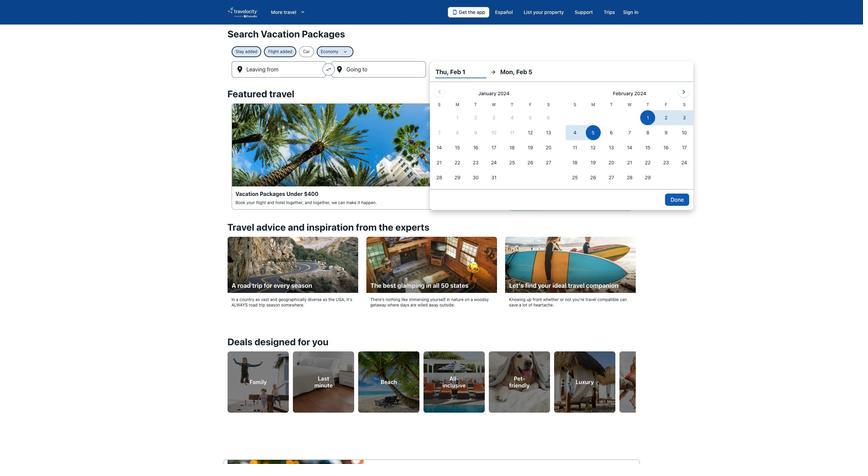 Task type: locate. For each thing, give the bounding box(es) containing it.
travel advice and inspiration from the experts region
[[223, 218, 640, 320]]

next image
[[632, 376, 640, 384]]

previous image
[[223, 376, 232, 384]]

download the app button image
[[452, 10, 458, 15]]

main content
[[0, 25, 863, 464]]

previous month image
[[436, 88, 444, 96]]

swap origin and destination values image
[[326, 66, 332, 72]]



Task type: describe. For each thing, give the bounding box(es) containing it.
next month image
[[680, 88, 688, 96]]

featured travel region
[[223, 84, 640, 218]]

travelocity logo image
[[227, 7, 257, 18]]



